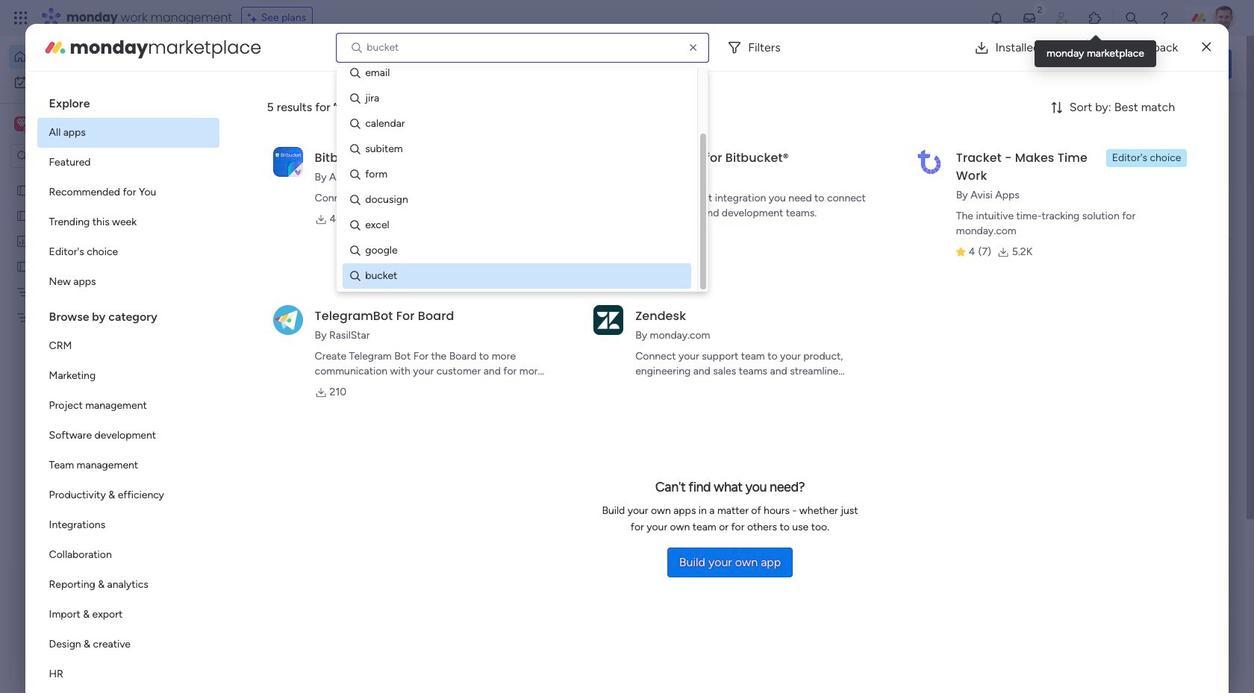 Task type: describe. For each thing, give the bounding box(es) containing it.
dapulse x slim image
[[1202, 38, 1211, 56]]

1 heading from the top
[[37, 84, 219, 118]]

search everything image
[[1124, 10, 1139, 25]]

1 workspace image from the left
[[14, 116, 29, 132]]

help center element
[[1008, 616, 1232, 675]]

2 workspace image from the left
[[17, 116, 27, 132]]

quick search results list box
[[231, 140, 972, 520]]

v2 bolt switch image
[[1136, 56, 1145, 72]]

notifications image
[[989, 10, 1004, 25]]

v2 user feedback image
[[1020, 55, 1031, 72]]

workspace selection element
[[14, 115, 125, 134]]

select product image
[[13, 10, 28, 25]]

check circle image
[[1030, 159, 1040, 170]]

check circle image
[[1030, 140, 1040, 151]]

remove from favorites image
[[443, 273, 458, 288]]

add to favorites image
[[687, 273, 702, 288]]

circle o image
[[1030, 216, 1040, 228]]

public dashboard image
[[16, 234, 30, 248]]



Task type: locate. For each thing, give the bounding box(es) containing it.
1 vertical spatial public board image
[[16, 208, 30, 222]]

heading
[[37, 84, 219, 118], [37, 297, 219, 331]]

0 horizontal spatial monday marketplace image
[[43, 35, 67, 59]]

help image
[[1157, 10, 1172, 25]]

2 vertical spatial public board image
[[16, 259, 30, 273]]

dapulse x slim image
[[1209, 108, 1227, 126]]

0 vertical spatial public board image
[[16, 183, 30, 197]]

1 public board image from the top
[[16, 183, 30, 197]]

getting started element
[[1008, 544, 1232, 604]]

1 vertical spatial monday marketplace image
[[43, 35, 67, 59]]

1 horizontal spatial monday marketplace image
[[1088, 10, 1102, 25]]

0 vertical spatial heading
[[37, 84, 219, 118]]

2 heading from the top
[[37, 297, 219, 331]]

monday marketplace image
[[1088, 10, 1102, 25], [43, 35, 67, 59]]

public board image
[[16, 183, 30, 197], [16, 208, 30, 222], [16, 259, 30, 273]]

option
[[9, 45, 181, 69], [9, 70, 181, 94], [37, 118, 219, 148], [37, 148, 219, 178], [0, 177, 190, 180], [37, 178, 219, 208], [37, 208, 219, 237], [37, 237, 219, 267], [37, 267, 219, 297], [37, 331, 219, 361], [37, 361, 219, 391], [37, 391, 219, 421], [37, 421, 219, 451], [37, 451, 219, 481], [37, 481, 219, 511], [37, 511, 219, 540], [37, 540, 219, 570], [37, 570, 219, 600], [37, 600, 219, 630], [37, 630, 219, 660], [37, 660, 219, 690]]

terry turtle image
[[1212, 6, 1236, 30]]

list box
[[37, 84, 219, 693], [0, 174, 190, 531]]

2 public board image from the top
[[16, 208, 30, 222]]

3 public board image from the top
[[16, 259, 30, 273]]

1 vertical spatial heading
[[37, 297, 219, 331]]

2 image
[[1033, 1, 1047, 18]]

0 vertical spatial monday marketplace image
[[1088, 10, 1102, 25]]

component image
[[493, 296, 507, 309]]

Search in workspace field
[[31, 147, 125, 165]]

see plans image
[[248, 10, 261, 26]]

update feed image
[[1022, 10, 1037, 25]]

circle o image
[[1030, 197, 1040, 208]]

app logo image
[[273, 147, 303, 177], [914, 147, 944, 177], [273, 305, 303, 335], [594, 305, 623, 335]]

public board image
[[493, 272, 510, 289]]

workspace image
[[14, 116, 29, 132], [17, 116, 27, 132]]



Task type: vqa. For each thing, say whether or not it's contained in the screenshot.
bottom Copied! image
no



